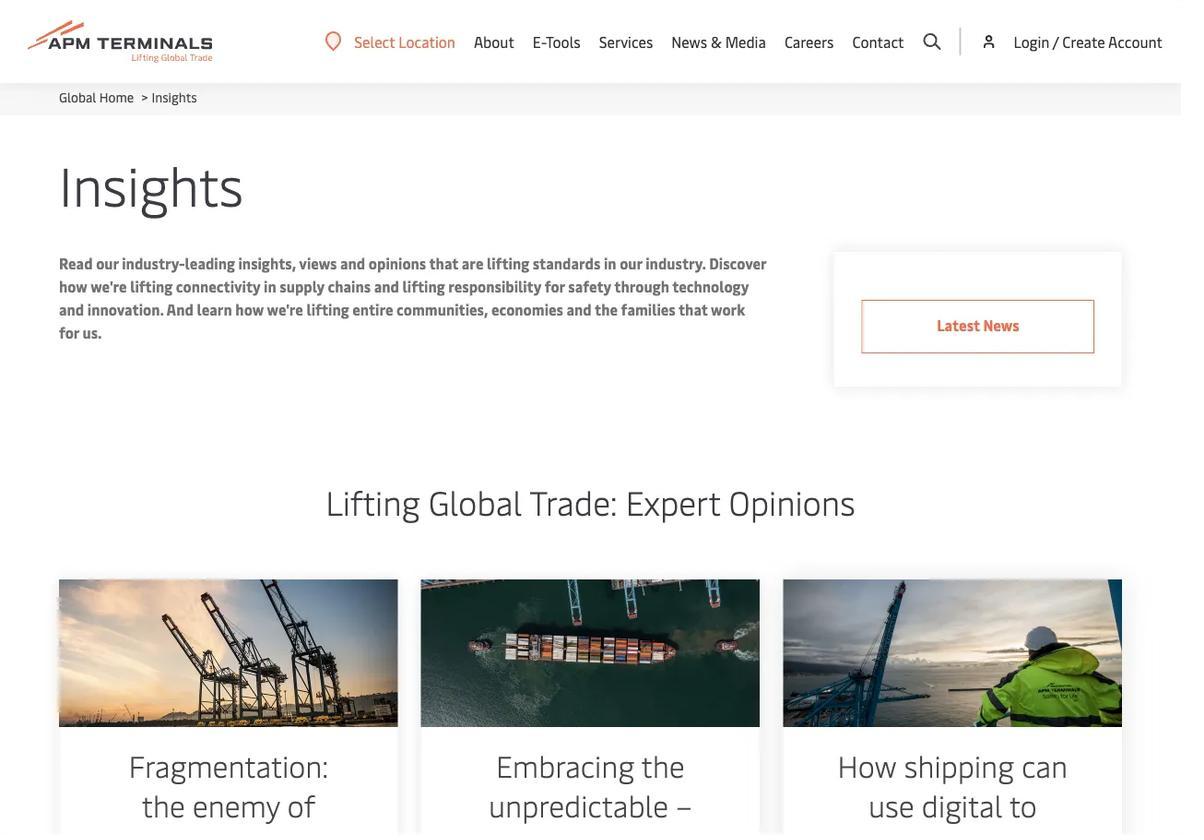 Task type: locate. For each thing, give the bounding box(es) containing it.
insights right >
[[152, 88, 197, 106]]

embracing the unpredictable – by ceo, kei link
[[421, 579, 761, 835]]

safety
[[569, 276, 612, 296]]

innovation.
[[88, 299, 164, 319]]

we're up innovation.
[[91, 276, 127, 296]]

insights image
[[0, 0, 1182, 80]]

1 vertical spatial how
[[236, 299, 264, 319]]

0 vertical spatial news
[[672, 32, 708, 51]]

our right read
[[96, 253, 119, 273]]

use
[[869, 785, 915, 825]]

global home link
[[59, 88, 134, 106]]

1 horizontal spatial our
[[620, 253, 643, 273]]

1 vertical spatial in
[[264, 276, 277, 296]]

the
[[595, 299, 618, 319], [642, 746, 685, 785], [142, 785, 185, 825]]

1 horizontal spatial the
[[595, 299, 618, 319]]

login / create account link
[[980, 0, 1164, 83]]

1 horizontal spatial global
[[429, 479, 522, 524]]

media
[[726, 32, 767, 51]]

lifting
[[487, 253, 530, 273], [130, 276, 173, 296], [403, 276, 445, 296], [307, 299, 349, 319]]

embracing
[[497, 746, 635, 785]]

news right latest
[[984, 315, 1020, 335]]

the for embracing
[[642, 746, 685, 785]]

opinions
[[369, 253, 426, 273]]

news inside dropdown button
[[672, 32, 708, 51]]

how down read
[[59, 276, 87, 296]]

how shipping can use digital to decarbonize
[[838, 746, 1068, 835]]

0 horizontal spatial the
[[142, 785, 185, 825]]

responsibility
[[449, 276, 542, 296]]

for down standards
[[545, 276, 565, 296]]

0 horizontal spatial we're
[[91, 276, 127, 296]]

insights up industry-
[[59, 147, 244, 220]]

lifting
[[326, 479, 420, 524]]

1 vertical spatial that
[[679, 299, 708, 319]]

1 vertical spatial news
[[984, 315, 1020, 335]]

we're down supply
[[267, 299, 303, 319]]

news & media
[[672, 32, 767, 51]]

insights
[[152, 88, 197, 106], [59, 147, 244, 220]]

shipping
[[905, 746, 1015, 785]]

1 horizontal spatial news
[[984, 315, 1020, 335]]

0 vertical spatial how
[[59, 276, 87, 296]]

and up the us.
[[59, 299, 84, 319]]

industry.
[[646, 253, 706, 273]]

1 horizontal spatial for
[[545, 276, 565, 296]]

chains
[[328, 276, 371, 296]]

that
[[429, 253, 459, 273], [679, 299, 708, 319]]

about button
[[474, 0, 515, 83]]

ceo,
[[545, 825, 601, 835]]

login
[[1014, 31, 1050, 51]]

0 horizontal spatial our
[[96, 253, 119, 273]]

select
[[355, 31, 395, 51]]

latest news
[[938, 315, 1020, 335]]

0 horizontal spatial news
[[672, 32, 708, 51]]

lifting global trade: expert opinions
[[326, 479, 856, 524]]

create
[[1063, 31, 1106, 51]]

our up through in the right top of the page
[[620, 253, 643, 273]]

in
[[604, 253, 617, 273], [264, 276, 277, 296]]

learn
[[197, 299, 232, 319]]

contact
[[853, 32, 905, 51]]

that down 'technology'
[[679, 299, 708, 319]]

0 vertical spatial insights
[[152, 88, 197, 106]]

in down insights,
[[264, 276, 277, 296]]

that left are
[[429, 253, 459, 273]]

economies
[[492, 299, 564, 319]]

location
[[399, 31, 456, 51]]

the inside fragmentation: the enemy of decarbonisi
[[142, 785, 185, 825]]

lifting up communities,
[[403, 276, 445, 296]]

for
[[545, 276, 565, 296], [59, 322, 79, 342]]

news
[[672, 32, 708, 51], [984, 315, 1020, 335]]

0 horizontal spatial in
[[264, 276, 277, 296]]

e-tools button
[[533, 0, 581, 83]]

0 vertical spatial global
[[59, 88, 96, 106]]

keith blog image
[[421, 579, 761, 727]]

lifting down industry-
[[130, 276, 173, 296]]

are
[[462, 253, 484, 273]]

in up safety
[[604, 253, 617, 273]]

how right learn
[[236, 299, 264, 319]]

and
[[167, 299, 194, 319]]

0 vertical spatial that
[[429, 253, 459, 273]]

/
[[1054, 31, 1060, 51]]

and
[[340, 253, 366, 273], [374, 276, 399, 296], [59, 299, 84, 319], [567, 299, 592, 319]]

careers
[[785, 32, 835, 51]]

for left the us.
[[59, 322, 79, 342]]

global
[[59, 88, 96, 106], [429, 479, 522, 524]]

fragmentation: the enemy of decarbonisi link
[[59, 579, 398, 835]]

trade:
[[530, 479, 618, 524]]

standards
[[533, 253, 601, 273]]

families
[[621, 299, 676, 319]]

news left &
[[672, 32, 708, 51]]

can
[[1022, 746, 1068, 785]]

how
[[59, 276, 87, 296], [236, 299, 264, 319]]

we're
[[91, 276, 127, 296], [267, 299, 303, 319]]

2 horizontal spatial the
[[642, 746, 685, 785]]

discover
[[710, 253, 767, 273]]

1 vertical spatial we're
[[267, 299, 303, 319]]

unpredictable
[[489, 785, 669, 825]]

our
[[96, 253, 119, 273], [620, 253, 643, 273]]

the inside embracing the unpredictable – by ceo, kei
[[642, 746, 685, 785]]

1 vertical spatial for
[[59, 322, 79, 342]]

1 horizontal spatial in
[[604, 253, 617, 273]]



Task type: describe. For each thing, give the bounding box(es) containing it.
2 our from the left
[[620, 253, 643, 273]]

communities,
[[397, 299, 488, 319]]

0 vertical spatial in
[[604, 253, 617, 273]]

1 vertical spatial global
[[429, 479, 522, 524]]

account
[[1109, 31, 1164, 51]]

tools
[[546, 32, 581, 51]]

lifting up "responsibility"
[[487, 253, 530, 273]]

e-
[[533, 32, 546, 51]]

insights,
[[239, 253, 296, 273]]

services
[[599, 32, 654, 51]]

supply
[[280, 276, 325, 296]]

select location button
[[325, 31, 456, 51]]

us.
[[83, 322, 102, 342]]

read our industry-leading insights, views and opinions that are lifting standards in our industry. discover how we're lifting connectivity in supply chains and lifting responsibility for safety through technology and innovation. and learn how we're lifting entire communities, economies and the families that work for us.
[[59, 253, 767, 342]]

1 horizontal spatial how
[[236, 299, 264, 319]]

opinions
[[729, 479, 856, 524]]

work
[[711, 299, 746, 319]]

read
[[59, 253, 93, 273]]

entire
[[353, 299, 394, 319]]

fragmentation:
[[129, 746, 329, 785]]

0 horizontal spatial global
[[59, 88, 96, 106]]

how shipping can use digital to decarbonize link
[[784, 579, 1123, 835]]

about
[[474, 32, 515, 51]]

global home > insights
[[59, 88, 197, 106]]

contact button
[[853, 0, 905, 83]]

1 horizontal spatial we're
[[267, 299, 303, 319]]

leading
[[185, 253, 235, 273]]

the inside read our industry-leading insights, views and opinions that are lifting standards in our industry. discover how we're lifting connectivity in supply chains and lifting responsibility for safety through technology and innovation. and learn how we're lifting entire communities, economies and the families that work for us.
[[595, 299, 618, 319]]

0 vertical spatial we're
[[91, 276, 127, 296]]

and down safety
[[567, 299, 592, 319]]

select location
[[355, 31, 456, 51]]

latest
[[938, 315, 981, 335]]

careers button
[[785, 0, 835, 83]]

and down opinions
[[374, 276, 399, 296]]

through
[[615, 276, 670, 296]]

home
[[99, 88, 134, 106]]

of
[[288, 785, 315, 825]]

views
[[299, 253, 337, 273]]

>
[[142, 88, 148, 106]]

fragmentation: the enemy of decarbonisi
[[129, 746, 329, 835]]

0 vertical spatial for
[[545, 276, 565, 296]]

brazil terminal portuario santos 1200 image
[[59, 579, 398, 727]]

industry-
[[122, 253, 185, 273]]

latest news link
[[862, 300, 1095, 353]]

0 horizontal spatial how
[[59, 276, 87, 296]]

211207 decarbonizing port logistics the time is now image
[[784, 579, 1123, 727]]

&
[[711, 32, 722, 51]]

lifting down chains
[[307, 299, 349, 319]]

and up chains
[[340, 253, 366, 273]]

technology
[[673, 276, 749, 296]]

to
[[1010, 785, 1038, 825]]

news & media button
[[672, 0, 767, 83]]

by
[[507, 825, 537, 835]]

1 our from the left
[[96, 253, 119, 273]]

0 horizontal spatial for
[[59, 322, 79, 342]]

e-tools
[[533, 32, 581, 51]]

–
[[677, 785, 693, 825]]

login / create account
[[1014, 31, 1164, 51]]

0 horizontal spatial that
[[429, 253, 459, 273]]

decarbonize
[[874, 825, 1032, 835]]

the for fragmentation:
[[142, 785, 185, 825]]

digital
[[922, 785, 1003, 825]]

1 vertical spatial insights
[[59, 147, 244, 220]]

enemy
[[193, 785, 280, 825]]

how
[[838, 746, 897, 785]]

1 horizontal spatial that
[[679, 299, 708, 319]]

connectivity
[[176, 276, 261, 296]]

services button
[[599, 0, 654, 83]]

expert
[[626, 479, 721, 524]]

embracing the unpredictable – by ceo, kei
[[489, 746, 693, 835]]



Task type: vqa. For each thing, say whether or not it's contained in the screenshot.
- Provide safe and healthy workplaces by identifying, understanding, and mitigating the specific HSSE risks and requirements impacting their people which includes engagement with frontline teams - Review the effectiveness of HSSE risk-management decisions and controls across their operations - Ensure their people understand their HSSE responsibilities and are competent to perform their jobs safely, in a way that protects the environment - Drive a culture where everyone takes personal responsibility for managing the HSSE risks associated with their roles, and that their performance against HSSE responsibilities is built into the job appraisal and appointment process - Ensure that accidents and incidents are reported and investigated with appropriate corrective actions implemented and learning captured and communicated
no



